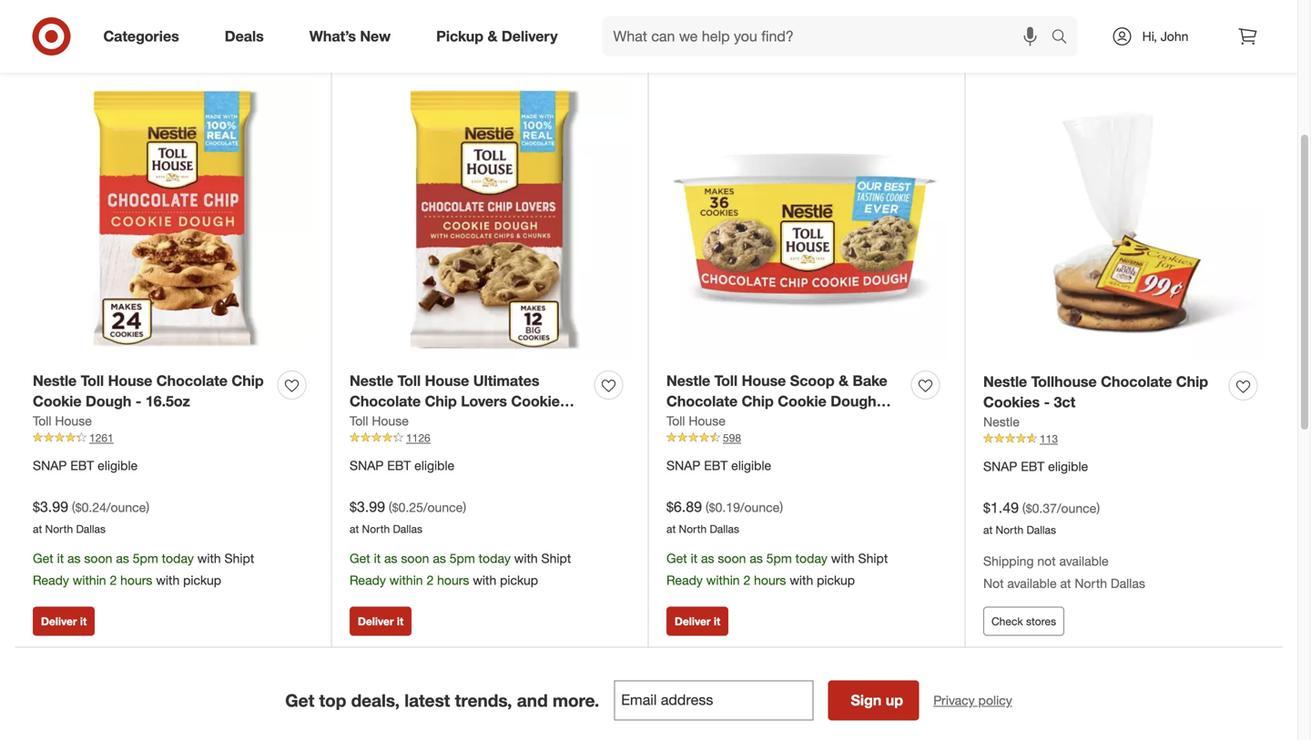 Task type: describe. For each thing, give the bounding box(es) containing it.
4
[[26, 5, 38, 30]]

$0.37
[[1026, 501, 1058, 517]]

$0.19
[[709, 500, 741, 516]]

sign up button
[[828, 681, 919, 721]]

/ounce for cookie
[[741, 500, 780, 516]]

new
[[360, 27, 391, 45]]

deliver for nestle toll house ultimates chocolate chip lovers cookie dough - 16oz/12ct
[[358, 615, 394, 629]]

113
[[1040, 432, 1059, 446]]

scoop
[[791, 372, 835, 390]]

1261
[[89, 431, 114, 445]]

today for cookie
[[479, 551, 511, 567]]

get it as soon as 5pm today with shipt ready within 2 hours with pickup for cookie
[[667, 551, 888, 588]]

in
[[925, 11, 937, 29]]

$6.89 ( $0.19 /ounce ) at north dallas
[[667, 498, 784, 536]]

privacy policy link
[[934, 692, 1013, 710]]

cookie inside nestle toll house ultimates chocolate chip lovers cookie dough - 16oz/12ct
[[511, 393, 560, 411]]

house up 598
[[689, 413, 726, 429]]

within for nestle toll house chocolate chip cookie dough - 16.5oz
[[73, 572, 106, 588]]

dough inside nestle toll house chocolate chip cookie dough - 16.5oz
[[86, 393, 132, 411]]

pickup button
[[756, 0, 846, 40]]

shop
[[887, 11, 921, 29]]

hi,
[[1143, 28, 1158, 44]]

nestle for nestle tollhouse chocolate chip cookies - 3ct
[[984, 373, 1028, 391]]

at for nestle toll house scoop & bake chocolate chip cookie dough tub - 36oz
[[667, 522, 676, 536]]

pickup for nestle toll house scoop & bake chocolate chip cookie dough tub - 36oz
[[817, 572, 855, 588]]

chip inside nestle toll house chocolate chip cookie dough - 16.5oz
[[232, 372, 264, 390]]

search button
[[1044, 16, 1087, 60]]

soon for 16.5oz
[[84, 551, 112, 567]]

ebt for cookie
[[704, 458, 728, 474]]

/ounce inside $1.49 ( $0.37 /ounce ) at north dallas
[[1058, 501, 1097, 517]]

snap ebt eligible for dough
[[350, 458, 455, 474]]

dallas for 16.5oz
[[76, 522, 106, 536]]

$3.99 ( $0.24 /ounce ) at north dallas
[[33, 498, 150, 536]]

dallas for cookie
[[710, 522, 740, 536]]

5 as from the left
[[701, 551, 715, 567]]

( for 16.5oz
[[72, 500, 75, 516]]

north for nestle toll house scoop & bake chocolate chip cookie dough tub - 36oz
[[679, 522, 707, 536]]

what's new link
[[294, 16, 414, 56]]

soon for cookie
[[718, 551, 747, 567]]

2 for 16.5oz
[[110, 572, 117, 588]]

get for nestle toll house ultimates chocolate chip lovers cookie dough - 16oz/12ct
[[350, 551, 371, 567]]

( for cookie
[[706, 500, 709, 516]]

nestle toll house scoop & bake chocolate chip cookie dough tub - 36oz
[[667, 372, 888, 431]]

categories
[[103, 27, 179, 45]]

ebt for dough
[[387, 458, 411, 474]]

4 results
[[26, 5, 111, 30]]

0 vertical spatial available
[[1060, 553, 1109, 569]]

2 as from the left
[[116, 551, 129, 567]]

deliver for nestle toll house scoop & bake chocolate chip cookie dough tub - 36oz
[[675, 615, 711, 629]]

36oz
[[706, 414, 738, 431]]

at for nestle tollhouse chocolate chip cookies - 3ct
[[984, 523, 993, 537]]

same
[[1026, 11, 1064, 29]]

toll inside nestle toll house ultimates chocolate chip lovers cookie dough - 16oz/12ct
[[398, 372, 421, 390]]

snap ebt eligible for 16.5oz
[[33, 458, 138, 474]]

1261 link
[[33, 430, 313, 447]]

north for nestle tollhouse chocolate chip cookies - 3ct
[[996, 523, 1024, 537]]

soon for dough
[[401, 551, 429, 567]]

- inside nestle toll house ultimates chocolate chip lovers cookie dough - 16oz/12ct
[[400, 414, 406, 431]]

deals
[[225, 27, 264, 45]]

nestle for nestle
[[984, 414, 1020, 430]]

nestle tollhouse chocolate chip cookies - 3ct
[[984, 373, 1209, 412]]

pickup & delivery link
[[421, 16, 581, 56]]

dough inside nestle toll house ultimates chocolate chip lovers cookie dough - 16oz/12ct
[[350, 414, 396, 431]]

2 for dough
[[427, 572, 434, 588]]

hi, john
[[1143, 28, 1189, 44]]

toll inside nestle toll house scoop & bake chocolate chip cookie dough tub - 36oz
[[715, 372, 738, 390]]

$1.49 ( $0.37 /ounce ) at north dallas
[[984, 499, 1101, 537]]

$6.89
[[667, 498, 702, 516]]

$3.99 for nestle toll house ultimates chocolate chip lovers cookie dough - 16oz/12ct
[[350, 498, 385, 516]]

shipping button
[[1169, 0, 1272, 40]]

) for dough
[[463, 500, 467, 516]]

113 link
[[984, 431, 1265, 447]]

store
[[941, 11, 974, 29]]

chip inside nestle tollhouse chocolate chip cookies - 3ct
[[1177, 373, 1209, 391]]

) for 16.5oz
[[146, 500, 150, 516]]

check stores
[[992, 615, 1057, 629]]

delivery for same day delivery
[[1097, 11, 1150, 29]]

nestle toll house ultimates chocolate chip lovers cookie dough - 16oz/12ct
[[350, 372, 560, 431]]

check
[[992, 615, 1024, 629]]

results
[[43, 5, 111, 30]]

snap for nestle toll house ultimates chocolate chip lovers cookie dough - 16oz/12ct
[[350, 458, 384, 474]]

house inside nestle toll house chocolate chip cookie dough - 16.5oz
[[108, 372, 152, 390]]

get left top
[[285, 690, 315, 711]]

deliver it for nestle toll house ultimates chocolate chip lovers cookie dough - 16oz/12ct
[[358, 615, 404, 629]]

snap for nestle toll house scoop & bake chocolate chip cookie dough tub - 36oz
[[667, 458, 701, 474]]

ebt down 113
[[1021, 459, 1045, 475]]

cookie inside nestle toll house scoop & bake chocolate chip cookie dough tub - 36oz
[[778, 393, 827, 411]]

nestle for nestle toll house chocolate chip cookie dough - 16.5oz
[[33, 372, 77, 390]]

& inside nestle toll house scoop & bake chocolate chip cookie dough tub - 36oz
[[839, 372, 849, 390]]

toll house for nestle toll house scoop & bake chocolate chip cookie dough tub - 36oz
[[667, 413, 726, 429]]

chip inside nestle toll house ultimates chocolate chip lovers cookie dough - 16oz/12ct
[[425, 393, 457, 411]]

tollhouse
[[1032, 373, 1098, 391]]

598 link
[[667, 430, 947, 447]]

at for nestle toll house ultimates chocolate chip lovers cookie dough - 16oz/12ct
[[350, 522, 359, 536]]

eligible down 113
[[1049, 459, 1089, 475]]

nestle tollhouse chocolate chip cookies - 3ct link
[[984, 372, 1223, 413]]

and
[[517, 690, 548, 711]]

sign up
[[851, 692, 904, 710]]

toll inside nestle toll house chocolate chip cookie dough - 16.5oz
[[81, 372, 104, 390]]

3ct
[[1055, 394, 1076, 412]]

snap for nestle toll house chocolate chip cookie dough - 16.5oz
[[33, 458, 67, 474]]

/ounce for 16.5oz
[[106, 500, 146, 516]]

nestle toll house scoop & bake chocolate chip cookie dough tub - 36oz link
[[667, 371, 905, 431]]

snap ebt eligible down 113
[[984, 459, 1089, 475]]

house up 1126
[[372, 413, 409, 429]]

2 for cookie
[[744, 572, 751, 588]]

16.5oz
[[146, 393, 190, 411]]

1 as from the left
[[67, 551, 81, 567]]

shop in store
[[887, 11, 974, 29]]

check stores button
[[984, 607, 1065, 637]]

sign
[[851, 692, 882, 710]]

shipt for nestle toll house scoop & bake chocolate chip cookie dough tub - 36oz
[[859, 551, 888, 567]]

up
[[886, 692, 904, 710]]

eligible for dough
[[415, 458, 455, 474]]

day
[[1068, 11, 1093, 29]]

deliver it for nestle toll house chocolate chip cookie dough - 16.5oz
[[41, 615, 87, 629]]

toll house link for nestle toll house ultimates chocolate chip lovers cookie dough - 16oz/12ct
[[350, 412, 409, 430]]

shipt for nestle toll house chocolate chip cookie dough - 16.5oz
[[225, 551, 254, 567]]

shipping for shipping
[[1203, 11, 1260, 29]]

( inside $1.49 ( $0.37 /ounce ) at north dallas
[[1023, 501, 1026, 517]]

delivery for pickup & delivery
[[502, 27, 558, 45]]

- inside nestle tollhouse chocolate chip cookies - 3ct
[[1045, 394, 1050, 412]]

) inside $1.49 ( $0.37 /ounce ) at north dallas
[[1097, 501, 1101, 517]]

privacy policy
[[934, 693, 1013, 709]]

bake
[[853, 372, 888, 390]]

nestle toll house ultimates chocolate chip lovers cookie dough - 16oz/12ct link
[[350, 371, 588, 431]]

same day delivery
[[1026, 11, 1150, 29]]

) for cookie
[[780, 500, 784, 516]]

deliver it button for nestle toll house scoop & bake chocolate chip cookie dough tub - 36oz
[[667, 607, 729, 637]]

deals link
[[209, 16, 287, 56]]

deliver for nestle toll house chocolate chip cookie dough - 16.5oz
[[41, 615, 77, 629]]

lovers
[[461, 393, 507, 411]]

- inside nestle toll house chocolate chip cookie dough - 16.5oz
[[136, 393, 142, 411]]

get top deals, latest trends, and more.
[[285, 690, 600, 711]]



Task type: locate. For each thing, give the bounding box(es) containing it.
1 horizontal spatial hours
[[437, 572, 470, 588]]

pickup
[[790, 11, 834, 29], [437, 27, 484, 45]]

2 horizontal spatial get it as soon as 5pm today with shipt ready within 2 hours with pickup
[[667, 551, 888, 588]]

toll house
[[33, 413, 92, 429], [350, 413, 409, 429], [667, 413, 726, 429]]

0 horizontal spatial pickup
[[437, 27, 484, 45]]

toll house up '1261'
[[33, 413, 92, 429]]

1 horizontal spatial 2
[[427, 572, 434, 588]]

ready down $6.89
[[667, 572, 703, 588]]

nestle toll house chocolate chip cookie dough - 16.5oz image
[[33, 80, 313, 360], [33, 80, 313, 360]]

get it as soon as 5pm today with shipt ready within 2 hours with pickup for dough
[[350, 551, 571, 588]]

cookie inside nestle toll house chocolate chip cookie dough - 16.5oz
[[33, 393, 82, 411]]

1 deliver it from the left
[[41, 615, 87, 629]]

cookie
[[33, 393, 82, 411], [511, 393, 560, 411], [778, 393, 827, 411]]

16oz/12ct
[[410, 414, 477, 431]]

get it as soon as 5pm today with shipt ready within 2 hours with pickup down $6.89 ( $0.19 /ounce ) at north dallas
[[667, 551, 888, 588]]

pickup
[[183, 572, 221, 588], [500, 572, 538, 588], [817, 572, 855, 588]]

2 horizontal spatial toll house link
[[667, 412, 726, 430]]

$3.99 left the $0.24
[[33, 498, 68, 516]]

get it as soon as 5pm today with shipt ready within 2 hours with pickup down the $3.99 ( $0.25 /ounce ) at north dallas at the bottom
[[350, 551, 571, 588]]

snap ebt eligible down 598
[[667, 458, 772, 474]]

toll house link up 598
[[667, 412, 726, 430]]

eligible
[[98, 458, 138, 474], [415, 458, 455, 474], [732, 458, 772, 474], [1049, 459, 1089, 475]]

pickup & delivery
[[437, 27, 558, 45]]

north for nestle toll house ultimates chocolate chip lovers cookie dough - 16oz/12ct
[[362, 522, 390, 536]]

1 ready from the left
[[33, 572, 69, 588]]

$3.99 inside $3.99 ( $0.24 /ounce ) at north dallas
[[33, 498, 68, 516]]

get for nestle toll house scoop & bake chocolate chip cookie dough tub - 36oz
[[667, 551, 688, 567]]

1 horizontal spatial &
[[839, 372, 849, 390]]

2 horizontal spatial 2
[[744, 572, 751, 588]]

policy
[[979, 693, 1013, 709]]

shipt for nestle toll house ultimates chocolate chip lovers cookie dough - 16oz/12ct
[[542, 551, 571, 567]]

2 horizontal spatial soon
[[718, 551, 747, 567]]

toll house link for nestle toll house chocolate chip cookie dough - 16.5oz
[[33, 412, 92, 430]]

get for nestle toll house chocolate chip cookie dough - 16.5oz
[[33, 551, 54, 567]]

/ounce
[[106, 500, 146, 516], [423, 500, 463, 516], [741, 500, 780, 516], [1058, 501, 1097, 517]]

) right $0.25
[[463, 500, 467, 516]]

more.
[[553, 690, 600, 711]]

nestle toll house chocolate chip cookie dough - 16.5oz link
[[33, 371, 271, 412]]

get down $6.89
[[667, 551, 688, 567]]

house left scoop
[[742, 372, 787, 390]]

5pm down $6.89 ( $0.19 /ounce ) at north dallas
[[767, 551, 792, 567]]

nestle for nestle toll house scoop & bake chocolate chip cookie dough tub - 36oz
[[667, 372, 711, 390]]

privacy
[[934, 693, 975, 709]]

ready for nestle toll house scoop & bake chocolate chip cookie dough tub - 36oz
[[667, 572, 703, 588]]

6 as from the left
[[750, 551, 763, 567]]

north for nestle toll house chocolate chip cookie dough - 16.5oz
[[45, 522, 73, 536]]

john
[[1161, 28, 1189, 44]]

ebt for 16.5oz
[[70, 458, 94, 474]]

ebt down 1126
[[387, 458, 411, 474]]

toll house link up '1261'
[[33, 412, 92, 430]]

2 horizontal spatial shipt
[[859, 551, 888, 567]]

2 toll house from the left
[[350, 413, 409, 429]]

shipping right john
[[1203, 11, 1260, 29]]

snap
[[33, 458, 67, 474], [350, 458, 384, 474], [667, 458, 701, 474], [984, 459, 1018, 475]]

at
[[33, 522, 42, 536], [350, 522, 359, 536], [667, 522, 676, 536], [984, 523, 993, 537], [1061, 576, 1072, 592]]

get down the $3.99 ( $0.25 /ounce ) at north dallas at the bottom
[[350, 551, 371, 567]]

3 toll house from the left
[[667, 413, 726, 429]]

ultimates
[[474, 372, 540, 390]]

1 horizontal spatial ready
[[350, 572, 386, 588]]

3 within from the left
[[707, 572, 740, 588]]

0 horizontal spatial deliver it button
[[33, 607, 95, 637]]

- left 1126
[[400, 414, 406, 431]]

0 horizontal spatial toll house link
[[33, 412, 92, 430]]

1 toll house from the left
[[33, 413, 92, 429]]

2 horizontal spatial deliver
[[675, 615, 711, 629]]

)
[[146, 500, 150, 516], [463, 500, 467, 516], [780, 500, 784, 516], [1097, 501, 1101, 517]]

house up 16oz/12ct
[[425, 372, 470, 390]]

1 deliver from the left
[[41, 615, 77, 629]]

within for nestle toll house ultimates chocolate chip lovers cookie dough - 16oz/12ct
[[390, 572, 423, 588]]

1 horizontal spatial shipt
[[542, 551, 571, 567]]

2 horizontal spatial 5pm
[[767, 551, 792, 567]]

&
[[488, 27, 498, 45], [839, 372, 849, 390]]

2 soon from the left
[[401, 551, 429, 567]]

2 deliver it from the left
[[358, 615, 404, 629]]

nestle
[[33, 372, 77, 390], [350, 372, 394, 390], [667, 372, 711, 390], [984, 373, 1028, 391], [984, 414, 1020, 430]]

2 horizontal spatial hours
[[754, 572, 787, 588]]

5pm for dough
[[450, 551, 475, 567]]

1 today from the left
[[162, 551, 194, 567]]

nestle link
[[984, 413, 1020, 431]]

house inside nestle toll house scoop & bake chocolate chip cookie dough tub - 36oz
[[742, 372, 787, 390]]

1 horizontal spatial get it as soon as 5pm today with shipt ready within 2 hours with pickup
[[350, 551, 571, 588]]

1 shipt from the left
[[225, 551, 254, 567]]

toll house up 598
[[667, 413, 726, 429]]

dallas inside $3.99 ( $0.24 /ounce ) at north dallas
[[76, 522, 106, 536]]

- inside nestle toll house scoop & bake chocolate chip cookie dough tub - 36oz
[[696, 414, 701, 431]]

1 horizontal spatial cookie
[[511, 393, 560, 411]]

2 deliver from the left
[[358, 615, 394, 629]]

dallas inside the shipping not available not available at north dallas
[[1111, 576, 1146, 592]]

$0.24
[[75, 500, 106, 516]]

snap for nestle tollhouse chocolate chip cookies - 3ct
[[984, 459, 1018, 475]]

available right not
[[1060, 553, 1109, 569]]

eligible for cookie
[[732, 458, 772, 474]]

1 vertical spatial &
[[839, 372, 849, 390]]

dallas inside $6.89 ( $0.19 /ounce ) at north dallas
[[710, 522, 740, 536]]

1126 link
[[350, 430, 630, 447]]

what's
[[310, 27, 356, 45]]

1 horizontal spatial pickup
[[500, 572, 538, 588]]

/ounce inside the $3.99 ( $0.25 /ounce ) at north dallas
[[423, 500, 463, 516]]

1 $3.99 from the left
[[33, 498, 68, 516]]

(
[[72, 500, 75, 516], [389, 500, 392, 516], [706, 500, 709, 516], [1023, 501, 1026, 517]]

nestle for nestle toll house ultimates chocolate chip lovers cookie dough - 16oz/12ct
[[350, 372, 394, 390]]

chip inside nestle toll house scoop & bake chocolate chip cookie dough tub - 36oz
[[742, 393, 774, 411]]

hours down $3.99 ( $0.24 /ounce ) at north dallas
[[120, 572, 153, 588]]

1 vertical spatial available
[[1008, 576, 1057, 592]]

not
[[984, 576, 1004, 592]]

5pm for 16.5oz
[[133, 551, 158, 567]]

1 vertical spatial shipping
[[984, 553, 1034, 569]]

0 horizontal spatial 5pm
[[133, 551, 158, 567]]

2 hours from the left
[[437, 572, 470, 588]]

at inside the $3.99 ( $0.25 /ounce ) at north dallas
[[350, 522, 359, 536]]

) inside $6.89 ( $0.19 /ounce ) at north dallas
[[780, 500, 784, 516]]

within down the $3.99 ( $0.25 /ounce ) at north dallas at the bottom
[[390, 572, 423, 588]]

deliver it button for nestle toll house ultimates chocolate chip lovers cookie dough - 16oz/12ct
[[350, 607, 412, 637]]

hours for dough
[[437, 572, 470, 588]]

ready down $3.99 ( $0.24 /ounce ) at north dallas
[[33, 572, 69, 588]]

3 ready from the left
[[667, 572, 703, 588]]

) right $0.37
[[1097, 501, 1101, 517]]

chocolate inside nestle tollhouse chocolate chip cookies - 3ct
[[1102, 373, 1173, 391]]

nestle inside nestle toll house ultimates chocolate chip lovers cookie dough - 16oz/12ct
[[350, 372, 394, 390]]

categories link
[[88, 16, 202, 56]]

north inside the shipping not available not available at north dallas
[[1075, 576, 1108, 592]]

0 horizontal spatial $3.99
[[33, 498, 68, 516]]

( inside $6.89 ( $0.19 /ounce ) at north dallas
[[706, 500, 709, 516]]

1 5pm from the left
[[133, 551, 158, 567]]

- left 3ct
[[1045, 394, 1050, 412]]

3 pickup from the left
[[817, 572, 855, 588]]

$3.99 ( $0.25 /ounce ) at north dallas
[[350, 498, 467, 536]]

at inside the shipping not available not available at north dallas
[[1061, 576, 1072, 592]]

get it as soon as 5pm today with shipt ready within 2 hours with pickup
[[33, 551, 254, 588], [350, 551, 571, 588], [667, 551, 888, 588]]

dough up '1261'
[[86, 393, 132, 411]]

0 horizontal spatial 2
[[110, 572, 117, 588]]

shipping inside button
[[1203, 11, 1260, 29]]

0 vertical spatial shipping
[[1203, 11, 1260, 29]]

1 within from the left
[[73, 572, 106, 588]]

0 horizontal spatial hours
[[120, 572, 153, 588]]

ready down the $3.99 ( $0.25 /ounce ) at north dallas at the bottom
[[350, 572, 386, 588]]

at inside $6.89 ( $0.19 /ounce ) at north dallas
[[667, 522, 676, 536]]

within down $6.89 ( $0.19 /ounce ) at north dallas
[[707, 572, 740, 588]]

ready for nestle toll house ultimates chocolate chip lovers cookie dough - 16oz/12ct
[[350, 572, 386, 588]]

1 horizontal spatial $3.99
[[350, 498, 385, 516]]

pickup for pickup & delivery
[[437, 27, 484, 45]]

hours down the $3.99 ( $0.25 /ounce ) at north dallas at the bottom
[[437, 572, 470, 588]]

/ounce for dough
[[423, 500, 463, 516]]

what's new
[[310, 27, 391, 45]]

cookies
[[984, 394, 1040, 412]]

2 horizontal spatial today
[[796, 551, 828, 567]]

shipping not available not available at north dallas
[[984, 553, 1146, 592]]

soon down $3.99 ( $0.24 /ounce ) at north dallas
[[84, 551, 112, 567]]

deliver it button for nestle toll house chocolate chip cookie dough - 16.5oz
[[33, 607, 95, 637]]

shipping
[[1203, 11, 1260, 29], [984, 553, 1034, 569]]

3 today from the left
[[796, 551, 828, 567]]

1 horizontal spatial toll house
[[350, 413, 409, 429]]

1 horizontal spatial 5pm
[[450, 551, 475, 567]]

1 horizontal spatial pickup
[[790, 11, 834, 29]]

) right the $0.24
[[146, 500, 150, 516]]

1 horizontal spatial soon
[[401, 551, 429, 567]]

3 5pm from the left
[[767, 551, 792, 567]]

ebt down '1261'
[[70, 458, 94, 474]]

delivery inside 'button'
[[1097, 11, 1150, 29]]

tub
[[667, 414, 692, 431]]

dallas for dough
[[393, 522, 423, 536]]

shipping for shipping not available not available at north dallas
[[984, 553, 1034, 569]]

toll house link for nestle toll house scoop & bake chocolate chip cookie dough tub - 36oz
[[667, 412, 726, 430]]

$3.99 left $0.25
[[350, 498, 385, 516]]

as
[[67, 551, 81, 567], [116, 551, 129, 567], [384, 551, 398, 567], [433, 551, 446, 567], [701, 551, 715, 567], [750, 551, 763, 567]]

1 soon from the left
[[84, 551, 112, 567]]

- left 16.5oz
[[136, 393, 142, 411]]

2 horizontal spatial cookie
[[778, 393, 827, 411]]

snap up $6.89
[[667, 458, 701, 474]]

1 horizontal spatial shipping
[[1203, 11, 1260, 29]]

1 toll house link from the left
[[33, 412, 92, 430]]

2 get it as soon as 5pm today with shipt ready within 2 hours with pickup from the left
[[350, 551, 571, 588]]

deliver
[[41, 615, 77, 629], [358, 615, 394, 629], [675, 615, 711, 629]]

at inside $1.49 ( $0.37 /ounce ) at north dallas
[[984, 523, 993, 537]]

1 cookie from the left
[[33, 393, 82, 411]]

1 get it as soon as 5pm today with shipt ready within 2 hours with pickup from the left
[[33, 551, 254, 588]]

dough down bake
[[831, 393, 877, 411]]

/ounce down '1261'
[[106, 500, 146, 516]]

$3.99 inside the $3.99 ( $0.25 /ounce ) at north dallas
[[350, 498, 385, 516]]

What can we help you find? suggestions appear below search field
[[603, 16, 1056, 56]]

5pm
[[133, 551, 158, 567], [450, 551, 475, 567], [767, 551, 792, 567]]

2 ready from the left
[[350, 572, 386, 588]]

1 pickup from the left
[[183, 572, 221, 588]]

3 shipt from the left
[[859, 551, 888, 567]]

same day delivery button
[[993, 0, 1162, 40]]

hours for 16.5oz
[[120, 572, 153, 588]]

3 deliver from the left
[[675, 615, 711, 629]]

trends,
[[455, 690, 512, 711]]

chocolate inside nestle toll house chocolate chip cookie dough - 16.5oz
[[157, 372, 228, 390]]

nestle tollhouse chocolate chip cookies - 3ct image
[[984, 80, 1265, 361], [984, 80, 1265, 361]]

deliver it
[[41, 615, 87, 629], [358, 615, 404, 629], [675, 615, 721, 629]]

( inside $3.99 ( $0.24 /ounce ) at north dallas
[[72, 500, 75, 516]]

$3.99 for nestle toll house chocolate chip cookie dough - 16.5oz
[[33, 498, 68, 516]]

0 horizontal spatial delivery
[[502, 27, 558, 45]]

house
[[108, 372, 152, 390], [425, 372, 470, 390], [742, 372, 787, 390], [55, 413, 92, 429], [372, 413, 409, 429], [689, 413, 726, 429]]

( for dough
[[389, 500, 392, 516]]

house inside nestle toll house ultimates chocolate chip lovers cookie dough - 16oz/12ct
[[425, 372, 470, 390]]

/ounce up the shipping not available not available at north dallas
[[1058, 501, 1097, 517]]

0 horizontal spatial pickup
[[183, 572, 221, 588]]

3 toll house link from the left
[[667, 412, 726, 430]]

get it as soon as 5pm today with shipt ready within 2 hours with pickup for 16.5oz
[[33, 551, 254, 588]]

snap up the $3.99 ( $0.25 /ounce ) at north dallas at the bottom
[[350, 458, 384, 474]]

$1.49
[[984, 499, 1019, 517]]

nestle toll house ultimates chocolate chip lovers cookie dough - 16oz/12ct image
[[350, 80, 630, 360], [350, 80, 630, 360]]

hours down $6.89 ( $0.19 /ounce ) at north dallas
[[754, 572, 787, 588]]

north inside $3.99 ( $0.24 /ounce ) at north dallas
[[45, 522, 73, 536]]

snap ebt eligible down 1126
[[350, 458, 455, 474]]

chocolate up 113 link
[[1102, 373, 1173, 391]]

dallas inside the $3.99 ( $0.25 /ounce ) at north dallas
[[393, 522, 423, 536]]

2 horizontal spatial dough
[[831, 393, 877, 411]]

1 deliver it button from the left
[[33, 607, 95, 637]]

eligible down 1126
[[415, 458, 455, 474]]

2 today from the left
[[479, 551, 511, 567]]

1 horizontal spatial deliver
[[358, 615, 394, 629]]

/ounce down 1126
[[423, 500, 463, 516]]

1 horizontal spatial within
[[390, 572, 423, 588]]

shipt
[[225, 551, 254, 567], [542, 551, 571, 567], [859, 551, 888, 567]]

chip
[[232, 372, 264, 390], [1177, 373, 1209, 391], [425, 393, 457, 411], [742, 393, 774, 411]]

/ounce inside $6.89 ( $0.19 /ounce ) at north dallas
[[741, 500, 780, 516]]

) right $0.19
[[780, 500, 784, 516]]

0 horizontal spatial within
[[73, 572, 106, 588]]

0 horizontal spatial &
[[488, 27, 498, 45]]

snap up $3.99 ( $0.24 /ounce ) at north dallas
[[33, 458, 67, 474]]

hours
[[120, 572, 153, 588], [437, 572, 470, 588], [754, 572, 787, 588]]

chocolate inside nestle toll house ultimates chocolate chip lovers cookie dough - 16oz/12ct
[[350, 393, 421, 411]]

ready for nestle toll house chocolate chip cookie dough - 16.5oz
[[33, 572, 69, 588]]

0 horizontal spatial deliver
[[41, 615, 77, 629]]

0 horizontal spatial soon
[[84, 551, 112, 567]]

2 horizontal spatial within
[[707, 572, 740, 588]]

) inside $3.99 ( $0.24 /ounce ) at north dallas
[[146, 500, 150, 516]]

deliver it for nestle toll house scoop & bake chocolate chip cookie dough tub - 36oz
[[675, 615, 721, 629]]

nestle inside nestle toll house chocolate chip cookie dough - 16.5oz
[[33, 372, 77, 390]]

3 cookie from the left
[[778, 393, 827, 411]]

dough
[[86, 393, 132, 411], [831, 393, 877, 411], [350, 414, 396, 431]]

5pm down the $3.99 ( $0.25 /ounce ) at north dallas at the bottom
[[450, 551, 475, 567]]

within down $3.99 ( $0.24 /ounce ) at north dallas
[[73, 572, 106, 588]]

available down not
[[1008, 576, 1057, 592]]

5pm for cookie
[[767, 551, 792, 567]]

nestle toll house scoop & bake chocolate chip cookie dough tub - 36oz image
[[667, 80, 947, 360], [667, 80, 947, 360]]

0 horizontal spatial cookie
[[33, 393, 82, 411]]

stores
[[1027, 615, 1057, 629]]

3 hours from the left
[[754, 572, 787, 588]]

0 horizontal spatial shipt
[[225, 551, 254, 567]]

ebt down 598
[[704, 458, 728, 474]]

snap ebt eligible
[[33, 458, 138, 474], [350, 458, 455, 474], [667, 458, 772, 474], [984, 459, 1089, 475]]

2 $3.99 from the left
[[350, 498, 385, 516]]

today for chip
[[796, 551, 828, 567]]

None text field
[[614, 681, 814, 721]]

0 horizontal spatial today
[[162, 551, 194, 567]]

with
[[197, 551, 221, 567], [514, 551, 538, 567], [832, 551, 855, 567], [156, 572, 180, 588], [473, 572, 497, 588], [790, 572, 814, 588]]

shipping up not
[[984, 553, 1034, 569]]

pickup for nestle toll house chocolate chip cookie dough - 16.5oz
[[183, 572, 221, 588]]

2 down $3.99 ( $0.24 /ounce ) at north dallas
[[110, 572, 117, 588]]

0 vertical spatial &
[[488, 27, 498, 45]]

pickup for pickup
[[790, 11, 834, 29]]

get down $3.99 ( $0.24 /ounce ) at north dallas
[[33, 551, 54, 567]]

nestle inside nestle toll house scoop & bake chocolate chip cookie dough tub - 36oz
[[667, 372, 711, 390]]

soon down $6.89 ( $0.19 /ounce ) at north dallas
[[718, 551, 747, 567]]

/ounce down 598
[[741, 500, 780, 516]]

toll house link
[[33, 412, 92, 430], [350, 412, 409, 430], [667, 412, 726, 430]]

soon down the $3.99 ( $0.25 /ounce ) at north dallas at the bottom
[[401, 551, 429, 567]]

shop in store button
[[853, 0, 985, 40]]

snap up $1.49
[[984, 459, 1018, 475]]

today
[[162, 551, 194, 567], [479, 551, 511, 567], [796, 551, 828, 567]]

chocolate inside nestle toll house scoop & bake chocolate chip cookie dough tub - 36oz
[[667, 393, 738, 411]]

3 deliver it button from the left
[[667, 607, 729, 637]]

dough left 1126
[[350, 414, 396, 431]]

/ounce inside $3.99 ( $0.24 /ounce ) at north dallas
[[106, 500, 146, 516]]

dallas inside $1.49 ( $0.37 /ounce ) at north dallas
[[1027, 523, 1057, 537]]

( inside the $3.99 ( $0.25 /ounce ) at north dallas
[[389, 500, 392, 516]]

3 as from the left
[[384, 551, 398, 567]]

5pm down $3.99 ( $0.24 /ounce ) at north dallas
[[133, 551, 158, 567]]

eligible for 16.5oz
[[98, 458, 138, 474]]

north inside $6.89 ( $0.19 /ounce ) at north dallas
[[679, 522, 707, 536]]

2 2 from the left
[[427, 572, 434, 588]]

2 5pm from the left
[[450, 551, 475, 567]]

ebt
[[70, 458, 94, 474], [387, 458, 411, 474], [704, 458, 728, 474], [1021, 459, 1045, 475]]

pickup for nestle toll house ultimates chocolate chip lovers cookie dough - 16oz/12ct
[[500, 572, 538, 588]]

- right tub
[[696, 414, 701, 431]]

toll house link up 1126
[[350, 412, 409, 430]]

1 horizontal spatial toll house link
[[350, 412, 409, 430]]

north inside $1.49 ( $0.37 /ounce ) at north dallas
[[996, 523, 1024, 537]]

nestle toll house chocolate chip cookie dough - 16.5oz
[[33, 372, 264, 411]]

north inside the $3.99 ( $0.25 /ounce ) at north dallas
[[362, 522, 390, 536]]

toll house up 1126
[[350, 413, 409, 429]]

-
[[136, 393, 142, 411], [1045, 394, 1050, 412], [400, 414, 406, 431], [696, 414, 701, 431]]

1 horizontal spatial today
[[479, 551, 511, 567]]

2 pickup from the left
[[500, 572, 538, 588]]

2 deliver it button from the left
[[350, 607, 412, 637]]

1 horizontal spatial dough
[[350, 414, 396, 431]]

at for nestle toll house chocolate chip cookie dough - 16.5oz
[[33, 522, 42, 536]]

1 hours from the left
[[120, 572, 153, 588]]

0 horizontal spatial deliver it
[[41, 615, 87, 629]]

within for nestle toll house scoop & bake chocolate chip cookie dough tub - 36oz
[[707, 572, 740, 588]]

1 horizontal spatial available
[[1060, 553, 1109, 569]]

0 horizontal spatial dough
[[86, 393, 132, 411]]

chocolate up 16.5oz
[[157, 372, 228, 390]]

1 horizontal spatial deliver it
[[358, 615, 404, 629]]

ready
[[33, 572, 69, 588], [350, 572, 386, 588], [667, 572, 703, 588]]

0 horizontal spatial shipping
[[984, 553, 1034, 569]]

chocolate up the 36oz
[[667, 393, 738, 411]]

top
[[319, 690, 347, 711]]

2 horizontal spatial deliver it
[[675, 615, 721, 629]]

snap ebt eligible for cookie
[[667, 458, 772, 474]]

eligible down 598
[[732, 458, 772, 474]]

house up 16.5oz
[[108, 372, 152, 390]]

598
[[723, 431, 742, 445]]

0 horizontal spatial available
[[1008, 576, 1057, 592]]

deals,
[[351, 690, 400, 711]]

eligible down '1261'
[[98, 458, 138, 474]]

pickup inside button
[[790, 11, 834, 29]]

3 get it as soon as 5pm today with shipt ready within 2 hours with pickup from the left
[[667, 551, 888, 588]]

2 horizontal spatial ready
[[667, 572, 703, 588]]

shipping inside the shipping not available not available at north dallas
[[984, 553, 1034, 569]]

4 as from the left
[[433, 551, 446, 567]]

2 cookie from the left
[[511, 393, 560, 411]]

search
[[1044, 29, 1087, 47]]

2 down $6.89 ( $0.19 /ounce ) at north dallas
[[744, 572, 751, 588]]

at inside $3.99 ( $0.24 /ounce ) at north dallas
[[33, 522, 42, 536]]

2 shipt from the left
[[542, 551, 571, 567]]

2 within from the left
[[390, 572, 423, 588]]

2 horizontal spatial toll house
[[667, 413, 726, 429]]

1 2 from the left
[[110, 572, 117, 588]]

dallas
[[76, 522, 106, 536], [393, 522, 423, 536], [710, 522, 740, 536], [1027, 523, 1057, 537], [1111, 576, 1146, 592]]

3 2 from the left
[[744, 572, 751, 588]]

nestle inside nestle tollhouse chocolate chip cookies - 3ct
[[984, 373, 1028, 391]]

house up '1261'
[[55, 413, 92, 429]]

get it as soon as 5pm today with shipt ready within 2 hours with pickup down $3.99 ( $0.24 /ounce ) at north dallas
[[33, 551, 254, 588]]

$0.25
[[392, 500, 423, 516]]

toll house for nestle toll house chocolate chip cookie dough - 16.5oz
[[33, 413, 92, 429]]

hours for cookie
[[754, 572, 787, 588]]

toll
[[81, 372, 104, 390], [398, 372, 421, 390], [715, 372, 738, 390], [33, 413, 51, 429], [350, 413, 368, 429], [667, 413, 685, 429]]

) inside the $3.99 ( $0.25 /ounce ) at north dallas
[[463, 500, 467, 516]]

dough inside nestle toll house scoop & bake chocolate chip cookie dough tub - 36oz
[[831, 393, 877, 411]]

available
[[1060, 553, 1109, 569], [1008, 576, 1057, 592]]

today for -
[[162, 551, 194, 567]]

delivery
[[1097, 11, 1150, 29], [502, 27, 558, 45]]

2 down the $3.99 ( $0.25 /ounce ) at north dallas at the bottom
[[427, 572, 434, 588]]

3 deliver it from the left
[[675, 615, 721, 629]]

0 horizontal spatial get it as soon as 5pm today with shipt ready within 2 hours with pickup
[[33, 551, 254, 588]]

toll house for nestle toll house ultimates chocolate chip lovers cookie dough - 16oz/12ct
[[350, 413, 409, 429]]

latest
[[405, 690, 450, 711]]

0 horizontal spatial ready
[[33, 572, 69, 588]]

snap ebt eligible down '1261'
[[33, 458, 138, 474]]

chocolate
[[157, 372, 228, 390], [1102, 373, 1173, 391], [350, 393, 421, 411], [667, 393, 738, 411]]

2 horizontal spatial pickup
[[817, 572, 855, 588]]

0 horizontal spatial toll house
[[33, 413, 92, 429]]

2 horizontal spatial deliver it button
[[667, 607, 729, 637]]

1 horizontal spatial deliver it button
[[350, 607, 412, 637]]

3 soon from the left
[[718, 551, 747, 567]]

it
[[57, 551, 64, 567], [374, 551, 381, 567], [691, 551, 698, 567], [80, 615, 87, 629], [397, 615, 404, 629], [714, 615, 721, 629]]

1 horizontal spatial delivery
[[1097, 11, 1150, 29]]

1126
[[406, 431, 431, 445]]

chocolate up 1126
[[350, 393, 421, 411]]

2 toll house link from the left
[[350, 412, 409, 430]]

not
[[1038, 553, 1056, 569]]



Task type: vqa. For each thing, say whether or not it's contained in the screenshot.
Nestle Toll House Ultimates Chocolate Chip Lovers Cookie Dough - 16oz/12ct 'Get'
yes



